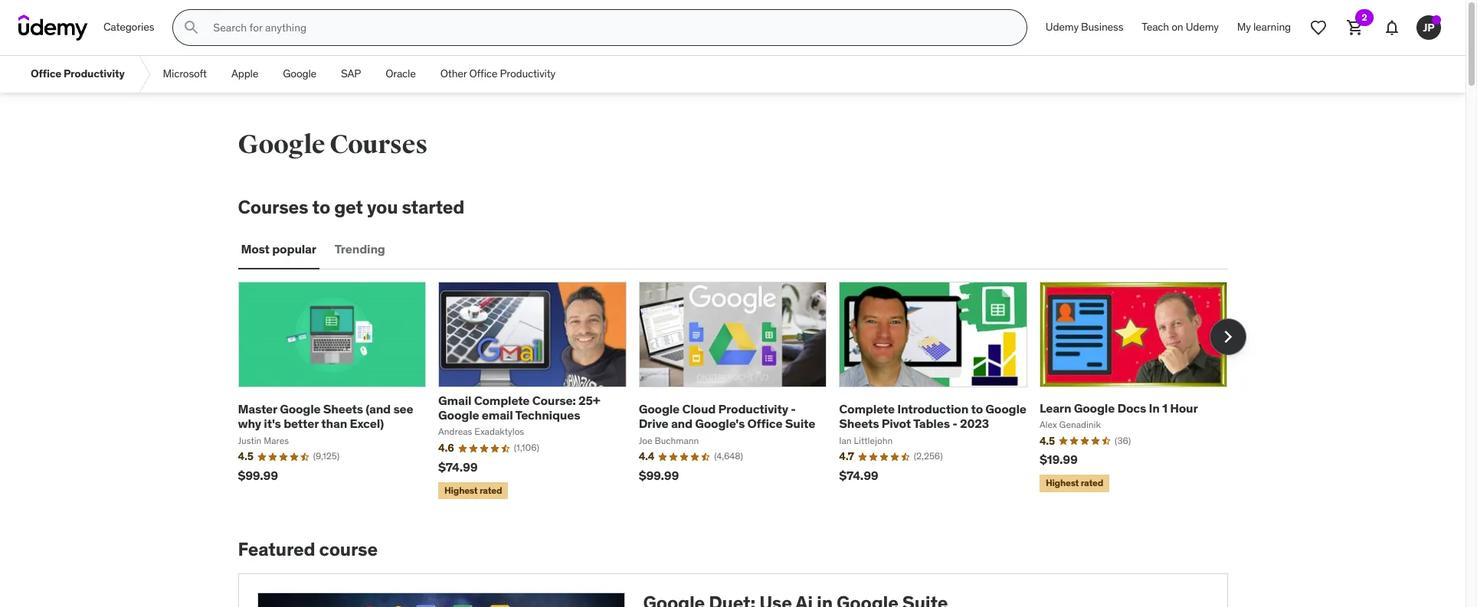 Task type: describe. For each thing, give the bounding box(es) containing it.
notifications image
[[1383, 18, 1402, 37]]

0 vertical spatial to
[[312, 195, 330, 219]]

get
[[334, 195, 363, 219]]

featured
[[238, 538, 315, 562]]

course
[[319, 538, 378, 562]]

google cloud productivity - drive and google's office suite
[[639, 402, 815, 432]]

cloud
[[682, 402, 716, 417]]

drive
[[639, 416, 669, 432]]

microsoft
[[163, 67, 207, 81]]

suite
[[785, 416, 815, 432]]

sheets inside master google sheets (and see why it's better than excel)
[[323, 402, 363, 417]]

carousel element
[[238, 282, 1246, 503]]

google inside gmail complete course: 25+ google email techniques
[[438, 408, 479, 423]]

sheets inside complete introduction to google sheets pivot tables - 2023
[[839, 416, 879, 432]]

master google sheets (and see why it's better than excel) link
[[238, 402, 413, 432]]

courses to get you started
[[238, 195, 465, 219]]

office productivity
[[31, 67, 125, 81]]

0 horizontal spatial office
[[31, 67, 61, 81]]

my
[[1237, 20, 1251, 34]]

excel)
[[350, 416, 384, 432]]

than
[[321, 416, 347, 432]]

microsoft link
[[151, 56, 219, 93]]

udemy business link
[[1037, 9, 1133, 46]]

other office productivity link
[[428, 56, 568, 93]]

sap
[[341, 67, 361, 81]]

google's
[[695, 416, 745, 432]]

see
[[393, 402, 413, 417]]

google link
[[271, 56, 329, 93]]

complete introduction to google sheets pivot tables - 2023 link
[[839, 402, 1027, 432]]

course:
[[532, 393, 576, 408]]

2023
[[960, 416, 989, 432]]

started
[[402, 195, 465, 219]]

popular
[[272, 242, 316, 257]]

productivity for other office productivity
[[500, 67, 556, 81]]

techniques
[[515, 408, 580, 423]]

1 vertical spatial courses
[[238, 195, 308, 219]]

you
[[367, 195, 398, 219]]

my learning
[[1237, 20, 1291, 34]]

productivity for google cloud productivity - drive and google's office suite
[[718, 402, 788, 417]]

google down google link
[[238, 129, 325, 161]]

business
[[1081, 20, 1124, 34]]

docs
[[1118, 400, 1146, 416]]

better
[[284, 416, 319, 432]]

master google sheets (and see why it's better than excel)
[[238, 402, 413, 432]]

teach on udemy
[[1142, 20, 1219, 34]]

my learning link
[[1228, 9, 1300, 46]]

(and
[[366, 402, 391, 417]]

other office productivity
[[440, 67, 556, 81]]

gmail complete course: 25+ google email techniques
[[438, 393, 600, 423]]

google courses
[[238, 129, 428, 161]]

sap link
[[329, 56, 373, 93]]

google left docs
[[1074, 400, 1115, 416]]

most
[[241, 242, 270, 257]]

master
[[238, 402, 277, 417]]

trending button
[[332, 231, 388, 268]]

wishlist image
[[1310, 18, 1328, 37]]

jp
[[1423, 20, 1435, 34]]



Task type: locate. For each thing, give the bounding box(es) containing it.
office down udemy image
[[31, 67, 61, 81]]

0 horizontal spatial -
[[791, 402, 796, 417]]

1 horizontal spatial udemy
[[1186, 20, 1219, 34]]

to
[[312, 195, 330, 219], [971, 402, 983, 417]]

0 horizontal spatial productivity
[[64, 67, 125, 81]]

oracle link
[[373, 56, 428, 93]]

2 horizontal spatial office
[[748, 416, 783, 432]]

learn google docs in 1 hour link
[[1040, 400, 1198, 416]]

complete
[[474, 393, 530, 408], [839, 402, 895, 417]]

google inside google link
[[283, 67, 317, 81]]

google left than
[[280, 402, 321, 417]]

office inside google cloud productivity - drive and google's office suite
[[748, 416, 783, 432]]

gmail complete course: 25+ google email techniques link
[[438, 393, 600, 423]]

- left 2023
[[953, 416, 958, 432]]

1 horizontal spatial office
[[469, 67, 498, 81]]

other
[[440, 67, 467, 81]]

google
[[283, 67, 317, 81], [238, 129, 325, 161], [1074, 400, 1115, 416], [280, 402, 321, 417], [639, 402, 680, 417], [986, 402, 1027, 417], [438, 408, 479, 423]]

teach
[[1142, 20, 1169, 34]]

categories button
[[94, 9, 163, 46]]

to right introduction
[[971, 402, 983, 417]]

submit search image
[[183, 18, 201, 37]]

-
[[791, 402, 796, 417], [953, 416, 958, 432]]

sheets left the (and
[[323, 402, 363, 417]]

to left get
[[312, 195, 330, 219]]

apple
[[231, 67, 258, 81]]

udemy
[[1046, 20, 1079, 34], [1186, 20, 1219, 34]]

complete left introduction
[[839, 402, 895, 417]]

google left sap
[[283, 67, 317, 81]]

learn
[[1040, 400, 1072, 416]]

2 link
[[1337, 9, 1374, 46]]

- inside google cloud productivity - drive and google's office suite
[[791, 402, 796, 417]]

sheets left pivot
[[839, 416, 879, 432]]

25+
[[579, 393, 600, 408]]

email
[[482, 408, 513, 423]]

0 vertical spatial courses
[[330, 129, 428, 161]]

1 horizontal spatial courses
[[330, 129, 428, 161]]

learn google docs in 1 hour
[[1040, 400, 1198, 416]]

apple link
[[219, 56, 271, 93]]

0 horizontal spatial sheets
[[323, 402, 363, 417]]

why
[[238, 416, 261, 432]]

productivity inside google cloud productivity - drive and google's office suite
[[718, 402, 788, 417]]

jp link
[[1411, 9, 1448, 46]]

google cloud productivity - drive and google's office suite link
[[639, 402, 815, 432]]

office productivity link
[[18, 56, 137, 93]]

office
[[31, 67, 61, 81], [469, 67, 498, 81], [748, 416, 783, 432]]

and
[[671, 416, 693, 432]]

complete introduction to google sheets pivot tables - 2023
[[839, 402, 1027, 432]]

google inside complete introduction to google sheets pivot tables - 2023
[[986, 402, 1027, 417]]

courses up most popular
[[238, 195, 308, 219]]

learning
[[1254, 20, 1291, 34]]

1 udemy from the left
[[1046, 20, 1079, 34]]

0 horizontal spatial to
[[312, 195, 330, 219]]

courses
[[330, 129, 428, 161], [238, 195, 308, 219]]

udemy left business
[[1046, 20, 1079, 34]]

you have alerts image
[[1432, 15, 1441, 25]]

categories
[[103, 20, 154, 34]]

on
[[1172, 20, 1184, 34]]

pivot
[[882, 416, 911, 432]]

complete inside gmail complete course: 25+ google email techniques
[[474, 393, 530, 408]]

it's
[[264, 416, 281, 432]]

trending
[[335, 242, 385, 257]]

complete right gmail
[[474, 393, 530, 408]]

- right the google's
[[791, 402, 796, 417]]

1 horizontal spatial to
[[971, 402, 983, 417]]

office right "other"
[[469, 67, 498, 81]]

- inside complete introduction to google sheets pivot tables - 2023
[[953, 416, 958, 432]]

shopping cart with 2 items image
[[1346, 18, 1365, 37]]

2
[[1362, 11, 1367, 23]]

in
[[1149, 400, 1160, 416]]

most popular
[[241, 242, 316, 257]]

featured course
[[238, 538, 378, 562]]

udemy right on on the right of the page
[[1186, 20, 1219, 34]]

sheets
[[323, 402, 363, 417], [839, 416, 879, 432]]

next image
[[1216, 325, 1240, 349]]

productivity
[[64, 67, 125, 81], [500, 67, 556, 81], [718, 402, 788, 417]]

teach on udemy link
[[1133, 9, 1228, 46]]

google inside google cloud productivity - drive and google's office suite
[[639, 402, 680, 417]]

Search for anything text field
[[210, 15, 1008, 41]]

most popular button
[[238, 231, 319, 268]]

1 horizontal spatial complete
[[839, 402, 895, 417]]

1 horizontal spatial sheets
[[839, 416, 879, 432]]

udemy image
[[18, 15, 88, 41]]

0 horizontal spatial udemy
[[1046, 20, 1079, 34]]

1 horizontal spatial -
[[953, 416, 958, 432]]

complete inside complete introduction to google sheets pivot tables - 2023
[[839, 402, 895, 417]]

arrow pointing to subcategory menu links image
[[137, 56, 151, 93]]

google left the cloud
[[639, 402, 680, 417]]

1
[[1162, 400, 1168, 416]]

courses up you
[[330, 129, 428, 161]]

google inside master google sheets (and see why it's better than excel)
[[280, 402, 321, 417]]

2 udemy from the left
[[1186, 20, 1219, 34]]

0 horizontal spatial courses
[[238, 195, 308, 219]]

gmail
[[438, 393, 472, 408]]

1 horizontal spatial productivity
[[500, 67, 556, 81]]

udemy business
[[1046, 20, 1124, 34]]

0 horizontal spatial complete
[[474, 393, 530, 408]]

tables
[[913, 416, 950, 432]]

to inside complete introduction to google sheets pivot tables - 2023
[[971, 402, 983, 417]]

introduction
[[898, 402, 969, 417]]

office left suite
[[748, 416, 783, 432]]

2 horizontal spatial productivity
[[718, 402, 788, 417]]

hour
[[1170, 400, 1198, 416]]

google left learn
[[986, 402, 1027, 417]]

google left email
[[438, 408, 479, 423]]

1 vertical spatial to
[[971, 402, 983, 417]]

oracle
[[386, 67, 416, 81]]



Task type: vqa. For each thing, say whether or not it's contained in the screenshot.
hours associated with 6-17 Hours
no



